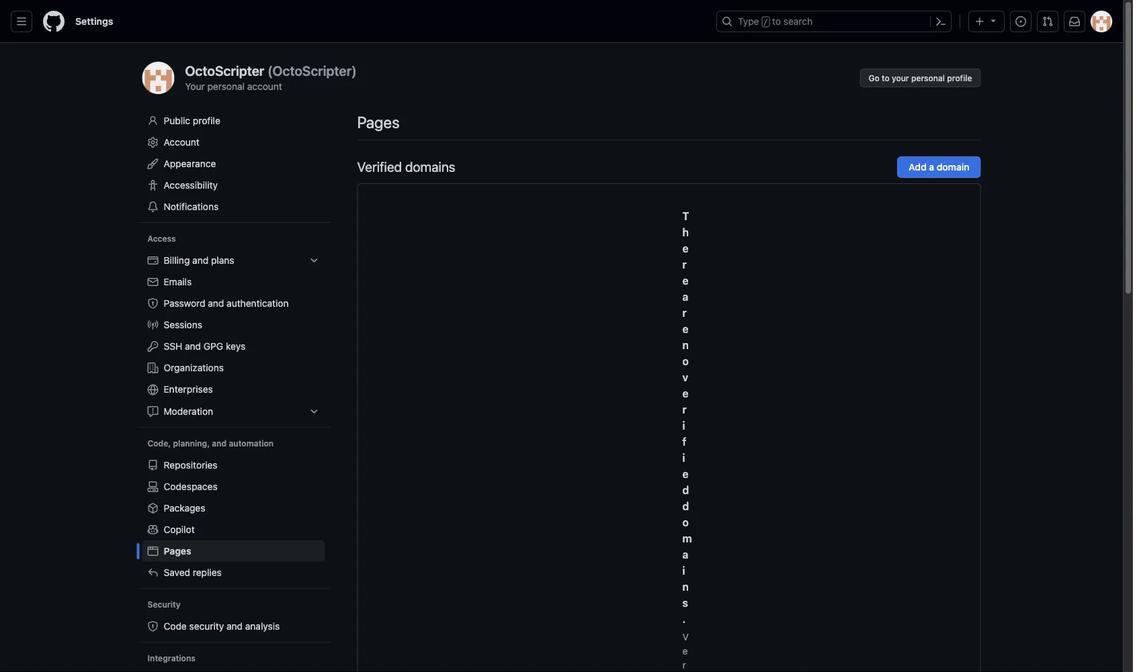 Task type: describe. For each thing, give the bounding box(es) containing it.
packages link
[[142, 498, 325, 519]]

notifications image
[[1069, 16, 1080, 27]]

plans
[[211, 255, 234, 266]]

organizations
[[164, 363, 224, 374]]

bell image
[[148, 202, 158, 212]]

verified
[[357, 159, 402, 174]]

pages link
[[142, 541, 325, 562]]

notifications link
[[142, 196, 325, 218]]

appearance
[[164, 158, 216, 169]]

1 horizontal spatial pages
[[357, 113, 400, 132]]

code security and analysis link
[[142, 616, 325, 638]]

accessibility link
[[142, 175, 325, 196]]

emails
[[164, 277, 192, 288]]

(octoscripter)
[[267, 63, 357, 79]]

saved replies
[[164, 567, 222, 579]]

shield lock image
[[148, 622, 158, 632]]

code
[[164, 621, 187, 632]]

git pull request image
[[1042, 16, 1053, 27]]

codespaces
[[164, 481, 217, 493]]

package image
[[148, 503, 158, 514]]

replies
[[193, 567, 222, 579]]

saved replies link
[[142, 562, 325, 584]]

keys
[[226, 341, 245, 352]]

account
[[164, 137, 199, 148]]

password
[[164, 298, 205, 309]]

add
[[909, 162, 926, 173]]

copilot
[[164, 524, 195, 536]]

domain
[[937, 162, 969, 173]]

plus image
[[974, 16, 985, 27]]

/
[[763, 17, 768, 27]]

pages inside code, planning, and automation list
[[164, 546, 191, 557]]

copilot image
[[148, 525, 158, 536]]

add a domain link
[[897, 157, 981, 178]]

reply image
[[148, 568, 158, 579]]

issue opened image
[[1015, 16, 1026, 27]]

security
[[148, 600, 181, 610]]

0 vertical spatial profile
[[947, 73, 972, 83]]

your
[[185, 81, 205, 92]]

octoscripter
[[185, 63, 264, 79]]

sessions link
[[142, 314, 325, 336]]

1 vertical spatial profile
[[193, 115, 220, 126]]

code, planning, and automation
[[148, 439, 274, 449]]

paintbrush image
[[148, 159, 158, 169]]

sessions
[[164, 320, 202, 331]]

access list
[[142, 250, 325, 423]]

code security and analysis
[[164, 621, 280, 632]]

add a domain
[[909, 162, 969, 173]]

code,
[[148, 439, 171, 449]]

command palette image
[[935, 16, 946, 27]]

enterprises link
[[142, 379, 325, 401]]

key image
[[148, 341, 158, 352]]

public
[[164, 115, 190, 126]]

go
[[869, 73, 879, 83]]

accessibility
[[164, 180, 218, 191]]

access
[[148, 234, 176, 244]]

codespaces link
[[142, 476, 325, 498]]

password and authentication link
[[142, 293, 325, 314]]



Task type: vqa. For each thing, say whether or not it's contained in the screenshot.
Pull requests element
no



Task type: locate. For each thing, give the bounding box(es) containing it.
a
[[929, 162, 934, 173]]

and for plans
[[192, 255, 208, 266]]

and for gpg
[[185, 341, 201, 352]]

analysis
[[245, 621, 280, 632]]

verified domains element
[[357, 157, 981, 673]]

type
[[738, 16, 759, 27]]

go to your personal profile
[[869, 73, 972, 83]]

pages up verified
[[357, 113, 400, 132]]

and left plans on the top of page
[[192, 255, 208, 266]]

account link
[[142, 132, 325, 153]]

and
[[192, 255, 208, 266], [208, 298, 224, 309], [185, 341, 201, 352], [212, 439, 227, 449], [226, 621, 243, 632]]

personal
[[911, 73, 945, 83], [207, 81, 245, 92]]

and inside code security and analysis link
[[226, 621, 243, 632]]

triangle down image
[[988, 15, 999, 26]]

accessibility image
[[148, 180, 158, 191]]

billing
[[164, 255, 190, 266]]

billing and plans button
[[142, 250, 325, 271]]

appearance link
[[142, 153, 325, 175]]

profile right your
[[947, 73, 972, 83]]

gear image
[[148, 137, 158, 148]]

settings
[[75, 16, 113, 27]]

enterprises
[[164, 384, 213, 395]]

organization image
[[148, 363, 158, 374]]

1 horizontal spatial profile
[[947, 73, 972, 83]]

1 vertical spatial to
[[882, 73, 890, 83]]

and right ssh
[[185, 341, 201, 352]]

browser image
[[148, 546, 158, 557]]

personal for to
[[911, 73, 945, 83]]

pages up the saved
[[164, 546, 191, 557]]

verified domains
[[357, 159, 455, 174]]

security
[[189, 621, 224, 632]]

packages
[[164, 503, 205, 514]]

organizations link
[[142, 358, 325, 379]]

and up repositories link
[[212, 439, 227, 449]]

personal for (octoscripter)
[[207, 81, 245, 92]]

and inside ssh and gpg keys link
[[185, 341, 201, 352]]

homepage image
[[43, 11, 65, 32]]

emails link
[[142, 271, 325, 293]]

type / to search
[[738, 16, 813, 27]]

@octoscripter image
[[142, 62, 174, 94]]

public profile
[[164, 115, 220, 126]]

and left analysis
[[226, 621, 243, 632]]

notifications
[[164, 201, 219, 212]]

authentication
[[227, 298, 289, 309]]

1 vertical spatial pages
[[164, 546, 191, 557]]

ssh and gpg keys
[[164, 341, 245, 352]]

personal down the octoscripter
[[207, 81, 245, 92]]

to right go
[[882, 73, 890, 83]]

profile right public
[[193, 115, 220, 126]]

shield lock image
[[148, 298, 158, 309]]

domains
[[405, 159, 455, 174]]

billing and plans
[[164, 255, 234, 266]]

0 horizontal spatial pages
[[164, 546, 191, 557]]

0 vertical spatial pages
[[357, 113, 400, 132]]

globe image
[[148, 385, 158, 395]]

0 horizontal spatial personal
[[207, 81, 245, 92]]

ssh and gpg keys link
[[142, 336, 325, 358]]

saved
[[164, 567, 190, 579]]

personal right your
[[911, 73, 945, 83]]

code, planning, and automation list
[[142, 455, 325, 584]]

mail image
[[148, 277, 158, 288]]

person image
[[148, 116, 158, 126]]

0 horizontal spatial to
[[772, 16, 781, 27]]

automation
[[229, 439, 274, 449]]

account
[[247, 81, 282, 92]]

pages
[[357, 113, 400, 132], [164, 546, 191, 557]]

moderation button
[[142, 401, 325, 423]]

to
[[772, 16, 781, 27], [882, 73, 890, 83]]

password and authentication
[[164, 298, 289, 309]]

repo image
[[148, 460, 158, 471]]

gpg
[[204, 341, 223, 352]]

copilot link
[[142, 519, 325, 541]]

go to your personal profile link
[[860, 69, 981, 87]]

integrations
[[148, 654, 195, 664]]

personal inside the octoscripter (octoscripter) your personal account
[[207, 81, 245, 92]]

and down emails link
[[208, 298, 224, 309]]

moderation
[[164, 406, 213, 417]]

0 horizontal spatial profile
[[193, 115, 220, 126]]

and inside password and authentication 'link'
[[208, 298, 224, 309]]

broadcast image
[[148, 320, 158, 331]]

your
[[892, 73, 909, 83]]

codespaces image
[[148, 482, 158, 493]]

to right /
[[772, 16, 781, 27]]

and for authentication
[[208, 298, 224, 309]]

settings link
[[70, 11, 119, 32]]

1 horizontal spatial to
[[882, 73, 890, 83]]

octoscripter (octoscripter) your personal account
[[185, 63, 357, 92]]

and inside billing and plans "dropdown button"
[[192, 255, 208, 266]]

1 horizontal spatial personal
[[911, 73, 945, 83]]

public profile link
[[142, 110, 325, 132]]

repositories
[[164, 460, 217, 471]]

planning,
[[173, 439, 210, 449]]

profile
[[947, 73, 972, 83], [193, 115, 220, 126]]

search
[[783, 16, 813, 27]]

0 vertical spatial to
[[772, 16, 781, 27]]

ssh
[[164, 341, 182, 352]]

repositories link
[[142, 455, 325, 476]]



